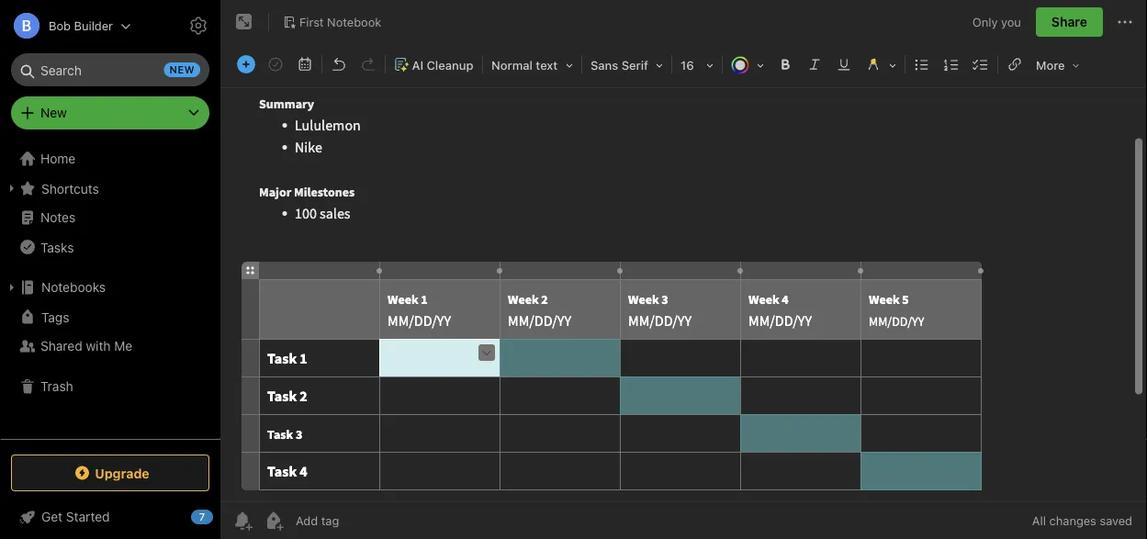 Task type: vqa. For each thing, say whether or not it's contained in the screenshot.
tree
yes



Task type: describe. For each thing, give the bounding box(es) containing it.
more
[[1037, 58, 1066, 72]]

click to collapse image
[[214, 505, 227, 528]]

share
[[1052, 14, 1088, 29]]

Font size field
[[675, 51, 721, 78]]

only you
[[973, 15, 1022, 29]]

ai cleanup
[[412, 58, 474, 72]]

builder
[[74, 19, 113, 33]]

Search text field
[[24, 53, 197, 86]]

shortcuts button
[[0, 174, 220, 203]]

first notebook button
[[277, 9, 388, 35]]

with
[[86, 339, 111, 354]]

text
[[536, 58, 558, 72]]

cleanup
[[427, 58, 474, 72]]

only
[[973, 15, 999, 29]]

settings image
[[187, 15, 210, 37]]

shared
[[40, 339, 82, 354]]

Insert field
[[233, 51, 260, 77]]

ai cleanup button
[[388, 51, 481, 78]]

first notebook
[[300, 15, 382, 29]]

more actions image
[[1115, 11, 1137, 33]]

serif
[[622, 58, 649, 72]]

Account field
[[0, 7, 131, 44]]

underline image
[[832, 51, 857, 77]]

you
[[1002, 15, 1022, 29]]

add a reminder image
[[232, 510, 254, 532]]

Font family field
[[585, 51, 670, 78]]

italic image
[[802, 51, 828, 77]]

me
[[114, 339, 133, 354]]

get
[[41, 510, 63, 525]]

undo image
[[326, 51, 352, 77]]

sans
[[591, 58, 619, 72]]

new
[[40, 105, 67, 120]]

upgrade button
[[11, 455, 210, 492]]

16
[[681, 58, 694, 72]]

expand notebooks image
[[5, 280, 19, 295]]

saved
[[1101, 514, 1133, 528]]

upgrade
[[95, 466, 150, 481]]

notebook
[[327, 15, 382, 29]]

Highlight field
[[859, 51, 903, 78]]

shortcuts
[[41, 181, 99, 196]]

get started
[[41, 510, 110, 525]]



Task type: locate. For each thing, give the bounding box(es) containing it.
More field
[[1030, 51, 1087, 78]]

trash link
[[0, 372, 220, 402]]

bold image
[[773, 51, 799, 77]]

tree containing home
[[0, 144, 221, 438]]

insert link image
[[1003, 51, 1028, 77]]

tasks button
[[0, 233, 220, 262]]

notes
[[40, 210, 76, 225]]

started
[[66, 510, 110, 525]]

changes
[[1050, 514, 1097, 528]]

numbered list image
[[939, 51, 965, 77]]

home link
[[0, 144, 221, 174]]

notebooks
[[41, 280, 106, 295]]

Note Editor text field
[[221, 88, 1148, 502]]

all changes saved
[[1033, 514, 1133, 528]]

bulleted list image
[[910, 51, 936, 77]]

sans serif
[[591, 58, 649, 72]]

share button
[[1037, 7, 1104, 37]]

checklist image
[[969, 51, 994, 77]]

tasks
[[40, 240, 74, 255]]

ai
[[412, 58, 424, 72]]

Font color field
[[725, 51, 771, 78]]

new
[[170, 64, 195, 76]]

tags button
[[0, 302, 220, 332]]

add tag image
[[263, 510, 285, 532]]

shared with me link
[[0, 332, 220, 361]]

bob
[[49, 19, 71, 33]]

tags
[[41, 309, 69, 325]]

Help and Learning task checklist field
[[0, 503, 221, 532]]

normal text
[[492, 58, 558, 72]]

expand note image
[[233, 11, 255, 33]]

all
[[1033, 514, 1047, 528]]

More actions field
[[1115, 7, 1137, 37]]

tree
[[0, 144, 221, 438]]

bob builder
[[49, 19, 113, 33]]

new button
[[11, 97, 210, 130]]

trash
[[40, 379, 73, 394]]

new search field
[[24, 53, 200, 86]]

home
[[40, 151, 76, 166]]

calendar event image
[[292, 51, 318, 77]]

normal
[[492, 58, 533, 72]]

shared with me
[[40, 339, 133, 354]]

notes link
[[0, 203, 220, 233]]

7
[[199, 511, 205, 523]]

first
[[300, 15, 324, 29]]

Heading level field
[[485, 51, 580, 78]]

Add tag field
[[294, 513, 432, 529]]

note window element
[[221, 0, 1148, 539]]

notebooks link
[[0, 273, 220, 302]]



